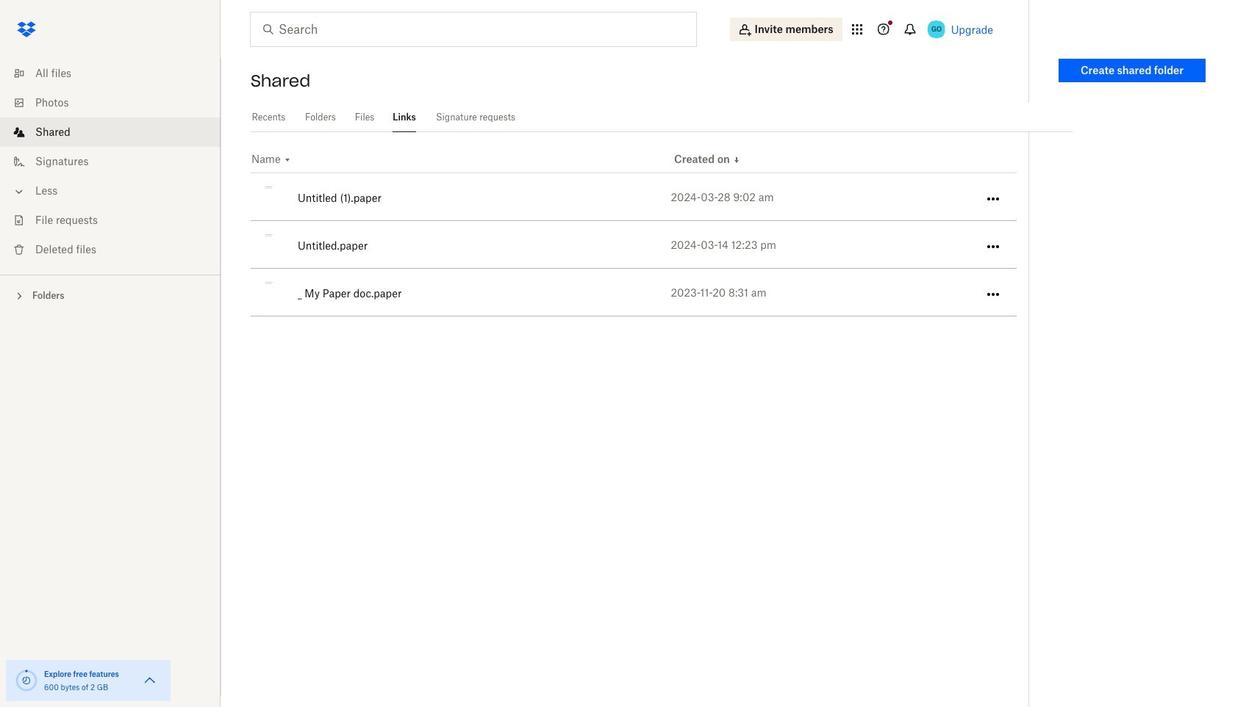 Task type: locate. For each thing, give the bounding box(es) containing it.
template stateless image
[[732, 156, 741, 165], [283, 156, 292, 165]]

2 template stateless image from the left
[[283, 156, 292, 165]]

list
[[0, 50, 221, 275]]

1 horizontal spatial template stateless image
[[732, 156, 741, 165]]

quota usage progress bar
[[15, 670, 38, 693]]

quota usage image
[[15, 670, 38, 693]]

untitled (1).paper image
[[262, 187, 286, 210]]

0 horizontal spatial template stateless image
[[283, 156, 292, 165]]

Search in folder "Dropbox" text field
[[279, 21, 666, 38]]

less image
[[12, 185, 26, 199]]

dropbox image
[[12, 15, 41, 44]]

list item
[[0, 118, 221, 147]]

untitled.paper image
[[262, 235, 286, 258]]

tab list
[[251, 103, 1073, 132]]

_ my paper doc.paper image
[[262, 282, 286, 306]]



Task type: describe. For each thing, give the bounding box(es) containing it.
more actions image
[[984, 190, 1002, 208]]

1 template stateless image from the left
[[732, 156, 741, 165]]



Task type: vqa. For each thing, say whether or not it's contained in the screenshot.
More actions IMAGE
yes



